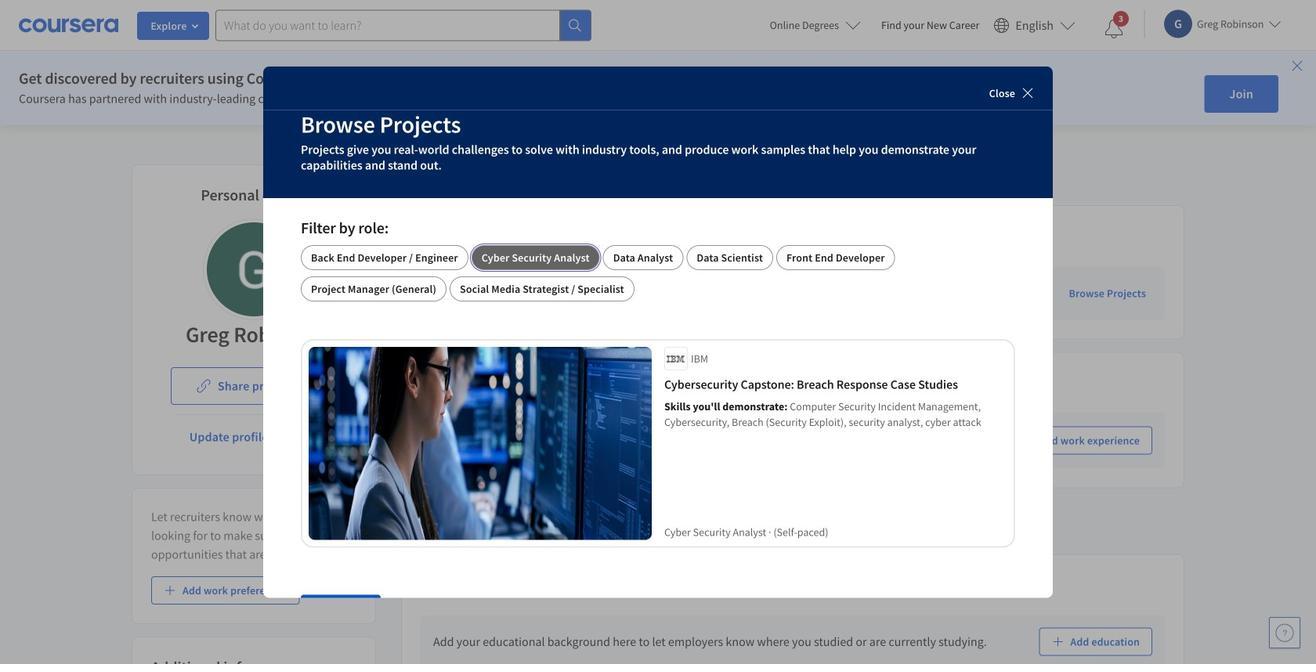 Task type: locate. For each thing, give the bounding box(es) containing it.
group
[[301, 245, 1016, 302]]

profile photo image
[[207, 223, 301, 317]]

edit personal details. image
[[351, 177, 364, 190]]

None search field
[[216, 10, 592, 41]]

None button
[[301, 245, 469, 270], [472, 245, 600, 270], [603, 245, 684, 270], [687, 245, 774, 270], [777, 245, 896, 270], [301, 277, 447, 302], [450, 277, 635, 302], [301, 245, 469, 270], [472, 245, 600, 270], [603, 245, 684, 270], [687, 245, 774, 270], [777, 245, 896, 270], [301, 277, 447, 302], [450, 277, 635, 302]]

dialog
[[263, 66, 1054, 665]]



Task type: describe. For each thing, give the bounding box(es) containing it.
information about the projects section image
[[481, 231, 494, 243]]

coursera image
[[19, 13, 118, 38]]

help center image
[[1276, 624, 1295, 643]]



Task type: vqa. For each thing, say whether or not it's contained in the screenshot.
search box at the left of the page
yes



